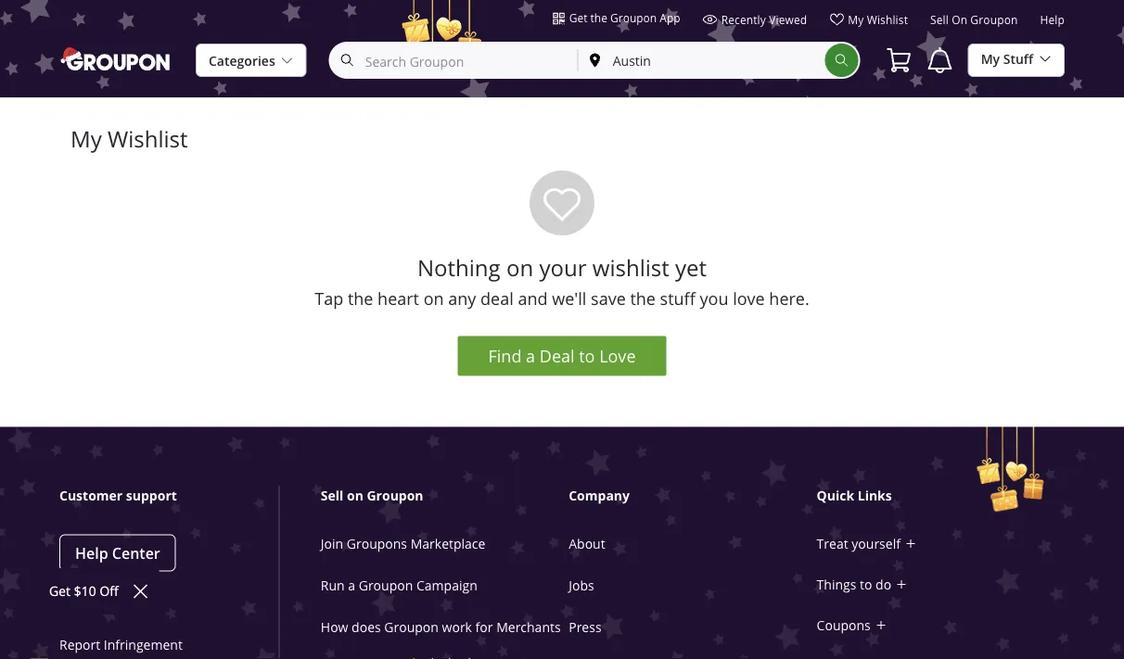 Task type: locate. For each thing, give the bounding box(es) containing it.
help
[[1041, 13, 1065, 27], [75, 543, 108, 564]]

my inside button
[[982, 51, 1001, 68]]

things
[[817, 576, 857, 594]]

report infringement
[[59, 637, 183, 654]]

get
[[570, 10, 588, 25]]

help left "center"
[[75, 543, 108, 564]]

to right deal
[[579, 345, 595, 368]]

a
[[526, 345, 536, 368], [348, 578, 356, 595]]

0 vertical spatial my wishlist
[[849, 12, 909, 27]]

0 horizontal spatial my wishlist
[[71, 124, 188, 154]]

my up search element
[[849, 12, 864, 27]]

sell for sell on groupon heading
[[321, 487, 344, 505]]

wishlist left sell on groupon link
[[867, 12, 909, 27]]

join
[[321, 536, 344, 553]]

groupon up join groupons marketplace
[[367, 487, 424, 505]]

categories button
[[196, 44, 307, 78]]

1 horizontal spatial sell
[[931, 13, 949, 27]]

treat
[[817, 536, 849, 553]]

search image
[[835, 53, 850, 68]]

2 vertical spatial my
[[71, 124, 102, 154]]

0 vertical spatial wishlist
[[867, 12, 909, 27]]

the inside button
[[591, 10, 608, 25]]

0 vertical spatial to
[[579, 345, 595, 368]]

the right tap
[[348, 288, 373, 310]]

my stuff
[[982, 51, 1034, 68]]

1 horizontal spatial my wishlist
[[849, 12, 909, 27]]

groupon down "run a groupon campaign" link
[[385, 620, 439, 637]]

customer
[[59, 487, 123, 505]]

0 horizontal spatial help
[[75, 543, 108, 564]]

help link
[[1041, 13, 1065, 34]]

sell inside heading
[[321, 487, 344, 505]]

1 vertical spatial my
[[982, 51, 1001, 68]]

my
[[849, 12, 864, 27], [982, 51, 1001, 68], [71, 124, 102, 154]]

Austin search field
[[579, 44, 826, 77]]

policies
[[106, 595, 152, 613]]

sell
[[931, 13, 949, 27], [321, 487, 344, 505]]

on up the groupons
[[347, 487, 364, 505]]

stuff
[[1004, 51, 1034, 68]]

sell on groupon
[[931, 13, 1019, 27], [321, 487, 424, 505]]

0 horizontal spatial sell
[[321, 487, 344, 505]]

find
[[489, 345, 522, 368]]

how does groupon work for merchants
[[321, 620, 561, 637]]

wishlist down groupon image
[[108, 124, 188, 154]]

Search Groupon search field
[[329, 42, 861, 79], [331, 44, 578, 77]]

nothing on your wishlist yet tap the heart on any deal and we'll save the stuff you love here.
[[315, 253, 810, 310]]

wishlist
[[867, 12, 909, 27], [108, 124, 188, 154]]

help center link
[[59, 535, 176, 572]]

sell up join
[[321, 487, 344, 505]]

sell on groupon up my stuff
[[931, 13, 1019, 27]]

0 horizontal spatial sell on groupon
[[321, 487, 424, 505]]

0 vertical spatial a
[[526, 345, 536, 368]]

quick
[[817, 487, 855, 505]]

report infringement link
[[59, 637, 183, 654]]

0 horizontal spatial a
[[348, 578, 356, 595]]

support
[[126, 487, 177, 505]]

get the groupon app button
[[553, 9, 681, 26]]

1 horizontal spatial the
[[591, 10, 608, 25]]

groupon left app
[[611, 10, 657, 25]]

a right run
[[348, 578, 356, 595]]

my wishlist down groupon image
[[71, 124, 188, 154]]

customer support
[[59, 487, 177, 505]]

run a groupon campaign
[[321, 578, 478, 595]]

the right get
[[591, 10, 608, 25]]

get the groupon app
[[570, 10, 681, 25]]

groupon down the groupons
[[359, 578, 413, 595]]

to left do at the bottom right of the page
[[860, 576, 873, 594]]

1 horizontal spatial help
[[1041, 13, 1065, 27]]

0 vertical spatial help
[[1041, 13, 1065, 27]]

about link
[[569, 536, 606, 553]]

help for help link
[[1041, 13, 1065, 27]]

1 vertical spatial a
[[348, 578, 356, 595]]

and
[[518, 288, 548, 310]]

marketplace
[[411, 536, 486, 553]]

coupons
[[817, 617, 871, 634]]

sell on groupon for sell on groupon heading
[[321, 487, 424, 505]]

the
[[591, 10, 608, 25], [348, 288, 373, 310], [631, 288, 656, 310]]

groupon
[[611, 10, 657, 25], [971, 13, 1019, 27], [367, 487, 424, 505], [359, 578, 413, 595], [385, 620, 439, 637]]

my wishlist
[[849, 12, 909, 27], [71, 124, 188, 154]]

my wishlist up search icon
[[849, 12, 909, 27]]

on inside heading
[[347, 487, 364, 505]]

a right find
[[526, 345, 536, 368]]

sell on groupon inside heading
[[321, 487, 424, 505]]

0 vertical spatial my
[[849, 12, 864, 27]]

1 vertical spatial to
[[860, 576, 873, 594]]

sell up notifications inbox icon
[[931, 13, 949, 27]]

heart
[[378, 288, 419, 310]]

help up my stuff button
[[1041, 13, 1065, 27]]

how does groupon work for merchants link
[[321, 620, 561, 637]]

my left stuff
[[982, 51, 1001, 68]]

2 horizontal spatial my
[[982, 51, 1001, 68]]

campaign
[[417, 578, 478, 595]]

to
[[579, 345, 595, 368], [860, 576, 873, 594]]

infringement
[[104, 637, 183, 654]]

sell on groupon up the groupons
[[321, 487, 424, 505]]

treat yourself
[[817, 536, 901, 553]]

on
[[952, 13, 968, 27], [507, 253, 534, 283], [424, 288, 444, 310], [347, 487, 364, 505]]

groupons
[[347, 536, 407, 553]]

1 vertical spatial sell on groupon
[[321, 487, 424, 505]]

groupon image
[[59, 46, 174, 72]]

help inside "link"
[[75, 543, 108, 564]]

jobs
[[569, 578, 595, 595]]

yet
[[676, 253, 707, 283]]

0 horizontal spatial wishlist
[[108, 124, 188, 154]]

center
[[112, 543, 160, 564]]

1 vertical spatial my wishlist
[[71, 124, 188, 154]]

my down groupon image
[[71, 124, 102, 154]]

help for help center
[[75, 543, 108, 564]]

1 horizontal spatial sell on groupon
[[931, 13, 1019, 27]]

the down wishlist
[[631, 288, 656, 310]]

on up notifications inbox icon
[[952, 13, 968, 27]]

0 vertical spatial sell on groupon
[[931, 13, 1019, 27]]

love
[[600, 345, 636, 368]]

1 vertical spatial sell
[[321, 487, 344, 505]]

groupon inside button
[[611, 10, 657, 25]]

0 vertical spatial sell
[[931, 13, 949, 27]]

1 horizontal spatial a
[[526, 345, 536, 368]]

quick links heading
[[817, 487, 1096, 505]]

1 horizontal spatial to
[[860, 576, 873, 594]]

0 horizontal spatial to
[[579, 345, 595, 368]]

1 horizontal spatial my
[[849, 12, 864, 27]]

love
[[733, 288, 765, 310]]

here.
[[770, 288, 810, 310]]

1 vertical spatial help
[[75, 543, 108, 564]]

join groupons marketplace
[[321, 536, 486, 553]]



Task type: vqa. For each thing, say whether or not it's contained in the screenshot.
TO
yes



Task type: describe. For each thing, give the bounding box(es) containing it.
my stuff button
[[969, 43, 1065, 77]]

for
[[476, 620, 493, 637]]

groupon up my stuff
[[971, 13, 1019, 27]]

viewed
[[770, 12, 808, 27]]

1 vertical spatial wishlist
[[108, 124, 188, 154]]

on left any in the left top of the page
[[424, 288, 444, 310]]

recently viewed
[[722, 12, 808, 27]]

help center
[[75, 543, 160, 564]]

deal
[[540, 345, 575, 368]]

2 horizontal spatial the
[[631, 288, 656, 310]]

a for find
[[526, 345, 536, 368]]

save
[[591, 288, 626, 310]]

company
[[569, 487, 630, 505]]

yourself
[[852, 536, 901, 553]]

recently viewed link
[[703, 12, 808, 34]]

report
[[59, 637, 100, 654]]

groupon for work
[[385, 620, 439, 637]]

merchants
[[497, 620, 561, 637]]

sell for sell on groupon link
[[931, 13, 949, 27]]

stuff
[[660, 288, 696, 310]]

quick links
[[817, 487, 893, 505]]

about
[[569, 536, 606, 553]]

0 horizontal spatial my
[[71, 124, 102, 154]]

sell on groupon heading
[[321, 487, 599, 505]]

find a deal to love link
[[458, 337, 667, 376]]

sell on groupon for sell on groupon link
[[931, 13, 1019, 27]]

1 horizontal spatial wishlist
[[867, 12, 909, 27]]

do
[[876, 576, 892, 594]]

press
[[569, 620, 602, 637]]

a for run
[[348, 578, 356, 595]]

run
[[321, 578, 345, 595]]

refund
[[59, 595, 103, 613]]

company heading
[[569, 487, 847, 505]]

customer support heading
[[59, 487, 291, 505]]

0 horizontal spatial the
[[348, 288, 373, 310]]

search element
[[826, 44, 859, 77]]

groupon inside heading
[[367, 487, 424, 505]]

my wishlist link
[[830, 12, 909, 34]]

groupon for app
[[611, 10, 657, 25]]

deal
[[481, 288, 514, 310]]

any
[[448, 288, 476, 310]]

nothing
[[418, 253, 501, 283]]

wishlist
[[593, 253, 670, 283]]

categories
[[209, 52, 275, 70]]

how
[[321, 620, 348, 637]]

press link
[[569, 620, 602, 637]]

you
[[700, 288, 729, 310]]

refund policies link
[[59, 595, 152, 613]]

app
[[660, 10, 681, 25]]

to inside find a deal to love link
[[579, 345, 595, 368]]

does
[[352, 620, 381, 637]]

on up and
[[507, 253, 534, 283]]

tap
[[315, 288, 344, 310]]

jobs link
[[569, 578, 595, 595]]

things to do
[[817, 576, 892, 594]]

join groupons marketplace link
[[321, 536, 486, 553]]

refund policies
[[59, 595, 152, 613]]

groupon for campaign
[[359, 578, 413, 595]]

find a deal to love
[[489, 345, 636, 368]]

your
[[540, 253, 587, 283]]

notifications inbox image
[[926, 45, 956, 75]]

run a groupon campaign link
[[321, 578, 478, 595]]

work
[[442, 620, 472, 637]]

links
[[858, 487, 893, 505]]

recently
[[722, 12, 767, 27]]

we'll
[[552, 288, 587, 310]]

sell on groupon link
[[931, 13, 1019, 34]]



